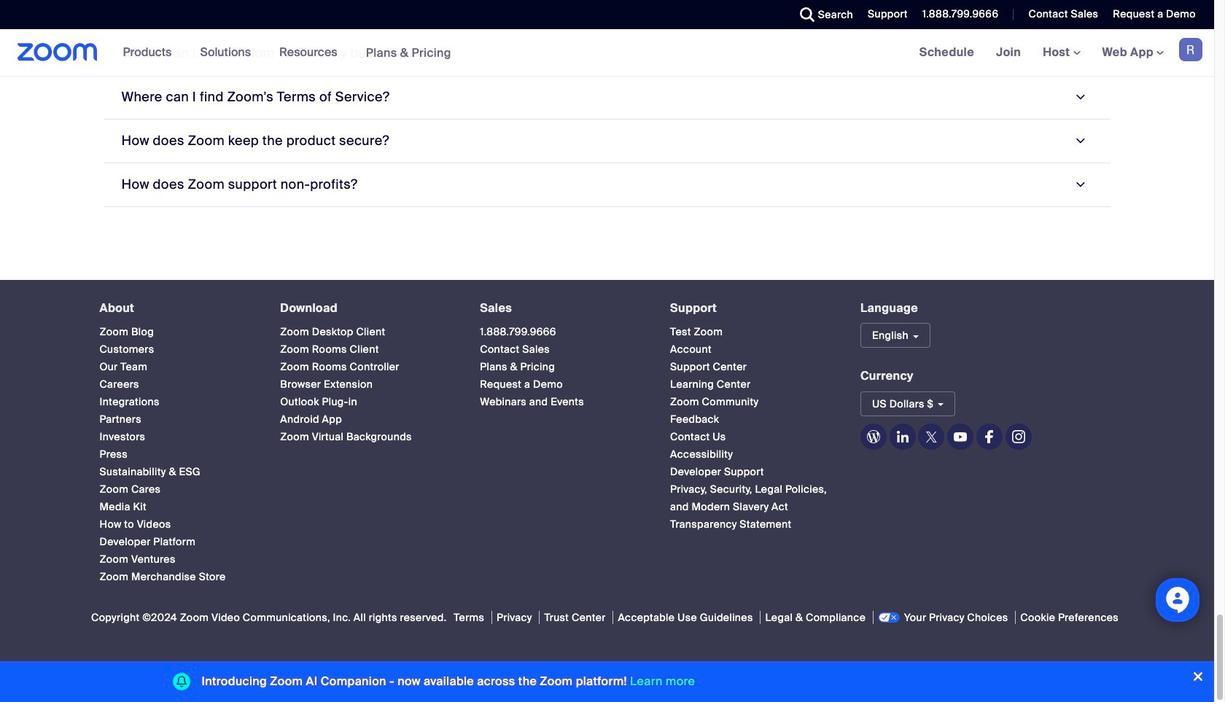 Task type: describe. For each thing, give the bounding box(es) containing it.
product information navigation
[[112, 29, 463, 77]]

meetings navigation
[[909, 29, 1215, 77]]

3 heading from the left
[[480, 302, 644, 315]]

zoom logo image
[[18, 43, 97, 61]]



Task type: locate. For each thing, give the bounding box(es) containing it.
main content
[[0, 0, 1215, 280]]

2 heading from the left
[[280, 302, 454, 315]]

1 heading from the left
[[100, 302, 254, 315]]

4 heading from the left
[[671, 302, 835, 315]]

footer
[[0, 280, 1215, 703]]

right image
[[1071, 91, 1091, 104]]

profile picture image
[[1180, 38, 1203, 61]]

heading
[[100, 302, 254, 315], [280, 302, 454, 315], [480, 302, 644, 315], [671, 302, 835, 315]]

banner
[[0, 29, 1215, 77]]

tab list
[[104, 0, 1111, 207]]



Task type: vqa. For each thing, say whether or not it's contained in the screenshot.
second heading from right
yes



